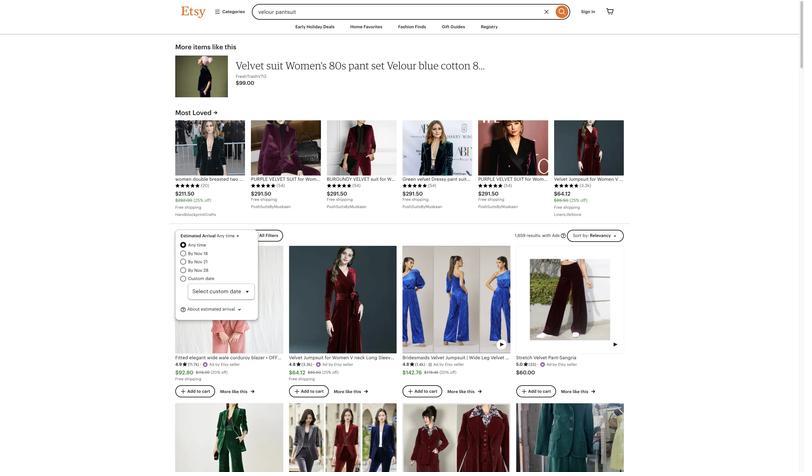 Task type: describe. For each thing, give the bounding box(es) containing it.
4 add from the left
[[528, 389, 537, 394]]

results,
[[527, 233, 542, 238]]

to for 142.76
[[424, 389, 428, 394]]

banner containing categories
[[169, 0, 630, 20]]

(20% for 142.76
[[440, 371, 449, 375]]

4 b from the left
[[553, 362, 555, 367]]

(1.4k)
[[415, 362, 425, 367]]

clothing
[[286, 355, 305, 361]]

(33)
[[529, 362, 536, 367]]

off) for $ 92.80 $ 115.99 (20% off) free shipping
[[221, 371, 228, 375]]

cart for 64.12
[[316, 389, 324, 394]]

· for 142.76
[[426, 362, 427, 367]]

early holiday deals link
[[291, 21, 340, 33]]

sangria
[[560, 355, 576, 361]]

6 5 out of 5 stars image from the left
[[554, 183, 579, 188]]

with
[[542, 233, 551, 238]]

more like this link for 92.80
[[220, 388, 254, 395]]

most loved
[[175, 109, 212, 116]]

4.9
[[175, 362, 182, 367]]

stretch velvet pant-sangria image
[[516, 246, 624, 354]]

$ 291.50 free shipping poshsuitsbymuskaan for green velvet dressy pant suits for women wedding guest/women formal suit/custom business/prom 2 piece suits for women and girls image
[[403, 191, 442, 209]]

4 to from the left
[[538, 389, 542, 394]]

free inside the $ 64.12 $ 85.50 (25% off) free shipping
[[289, 377, 297, 382]]

by nov 28 link
[[188, 267, 255, 274]]

y for 64.12
[[331, 362, 333, 367]]

all filters button
[[247, 230, 283, 242]]

by nov 21 link
[[188, 259, 255, 265]]

d for 92.80
[[212, 362, 214, 367]]

any time
[[188, 243, 206, 248]]

y for 142.76
[[442, 362, 444, 367]]

add for 64.12
[[301, 389, 309, 394]]

add for 92.80
[[187, 389, 196, 394]]

$ 291.50 free shipping poshsuitsbymuskaan for purple velvet suit for women/ women pant suit/womens suit/women pant suit/business suit women/women tailored suit/womens coats suit set/ image on the left of the page
[[251, 191, 291, 209]]

$ 92.80 $ 115.99 (20% off) free shipping
[[175, 370, 228, 382]]

more like this for 92.80
[[220, 389, 249, 394]]

linenlifestore
[[554, 213, 581, 217]]

b for 64.12
[[329, 362, 331, 367]]

time inside select an estimated delivery date option group
[[197, 243, 206, 248]]

pant-
[[548, 355, 560, 361]]

by nov 18
[[188, 251, 208, 256]]

4 a d b y etsy seller from the left
[[547, 362, 577, 367]]

4.8 for 64.12
[[289, 362, 296, 367]]

more for 142.76
[[448, 389, 458, 394]]

nov for 18
[[194, 251, 202, 256]]

in
[[592, 9, 595, 14]]

early
[[295, 24, 306, 29]]

bridesmaids velvet jumpsuit | wide leg velvet jumpsuit | bridesmaid elegant wrap jumpsuit | royal blue one shoulder jumpsuit image
[[403, 246, 510, 354]]

menu bar containing early holiday deals
[[169, 20, 630, 35]]

custom date
[[188, 276, 214, 281]]

etsy for 142.76
[[445, 362, 453, 367]]

by nov 28
[[188, 268, 208, 273]]

5 out of 5 stars image for the women double breasted two piece suit in velvet in emerald green /emerald green/two piece suit/top/womens suit/women's suit set/wedding suit. image
[[175, 183, 200, 188]]

$ 60.00
[[516, 370, 535, 376]]

any time link
[[188, 242, 255, 249]]

categories
[[222, 9, 245, 14]]

nov for 21
[[194, 260, 202, 265]]

4 y from the left
[[555, 362, 557, 367]]

115.99
[[198, 371, 210, 375]]

free inside $ 64.12 $ 85.50 (25% off) free shipping linenlifestore
[[554, 205, 562, 210]]

b for 142.76
[[440, 362, 442, 367]]

women double breasted two piece suit in velvet in emerald green /emerald green/two piece suit/top/womens suit/women's suit set/wedding suit. image
[[175, 120, 245, 176]]

off) for $ 64.12 $ 85.50 (25% off) free shipping linenlifestore
[[581, 198, 587, 203]]

4 etsy from the left
[[558, 362, 566, 367]]

5 out of 5 stars image for purple velvet suit for women/ women pant suit/womens suit/women pant suit/business suit women/women tailored suit/womens coats suit set/ image on the left of the page
[[251, 183, 276, 188]]

seller for 64.12
[[343, 362, 353, 367]]

velvet jumpsuit for women v neck long sleeves velvet romper wide leg jumpsuit fall winter jumpsuit with belt overalls plus size clothing r58 image for (3.3k)
[[554, 120, 624, 176]]

favorites
[[364, 24, 382, 29]]

early holiday deals
[[295, 24, 335, 29]]

(25% for 211.50
[[194, 198, 203, 203]]

green velvet dressy pant suits for women wedding guest/women formal suit/custom business/prom 2 piece suits for women and girls image
[[403, 120, 472, 176]]

like for 64.12
[[346, 389, 353, 394]]

deals
[[323, 24, 335, 29]]

date
[[205, 276, 214, 281]]

291.50 for 5 out of 5 stars image corresponding to the burgundy velvet suit for women/ girl pant suit/womens tuxedo /women pant suit/business suit women/women tailored suit/womens coats suit set/ image
[[330, 191, 347, 197]]

wale
[[219, 355, 229, 361]]

d for 142.76
[[436, 362, 439, 367]]

to for 64.12
[[310, 389, 315, 394]]

add to cart for 142.76
[[415, 389, 437, 394]]

gift guides link
[[437, 21, 470, 33]]

4 · from the left
[[537, 362, 539, 367]]

home favorites link
[[345, 21, 387, 33]]

$ inside $ 142.76 $ 178.45 (20% off)
[[424, 371, 427, 375]]

92.80
[[179, 370, 194, 376]]

freshtrashvtg
[[236, 74, 266, 79]]

holiday
[[307, 24, 322, 29]]

add to cart for 64.12
[[301, 389, 324, 394]]

about estimated arrival button
[[180, 304, 248, 316]]

off) for $ 142.76 $ 178.45 (20% off)
[[450, 371, 457, 375]]

by:
[[583, 233, 589, 238]]

4 a from the left
[[547, 362, 549, 367]]

nov for 28
[[194, 268, 202, 273]]

(11.7k)
[[188, 362, 199, 367]]

fashion finds
[[398, 24, 426, 29]]

burgundy velvet suit for women/ girl pant suit/womens tuxedo /women pant suit/business suit women/women tailored suit/womens coats suit set/ image
[[327, 120, 397, 176]]

pick
[[194, 251, 202, 256]]

off) for $ 64.12 $ 85.50 (25% off) free shipping
[[332, 371, 339, 375]]

with ads
[[542, 233, 560, 238]]

gift
[[442, 24, 450, 29]]

relevancy
[[590, 233, 611, 238]]

211.50
[[179, 191, 194, 197]]

•
[[266, 355, 268, 361]]

gift guides
[[442, 24, 465, 29]]

(20% for 92.80
[[211, 371, 220, 375]]

a d b y etsy seller for 64.12
[[323, 362, 353, 367]]

4 more like this from the left
[[561, 389, 589, 394]]

$ 64.12 $ 85.50 (25% off) free shipping
[[289, 370, 339, 382]]

estimated
[[201, 307, 221, 312]]

a for 92.80
[[209, 362, 212, 367]]

4 seller from the left
[[567, 362, 577, 367]]

home
[[350, 24, 363, 29]]

purple velvet suit for women/ women pant suit/womens suit/women pant suit/business suit women/women tailored suit/womens coats suit set/ image
[[251, 120, 321, 176]]

142.76
[[406, 370, 422, 376]]

like for 92.80
[[232, 389, 239, 394]]

by for by nov 21
[[188, 260, 193, 265]]

(25% inside the $ 64.12 $ 85.50 (25% off) free shipping
[[322, 371, 331, 375]]

178.45
[[427, 371, 439, 375]]

velvet suit women's 80s pant set velour blue cotton 80s sport suit pajamas style set velour pantsuit blue velvet pantsuit athletic suit image
[[175, 56, 228, 97]]

purple velvet suit for women/ women pant suit/womens tuxedo /women pant suit/business suit women/women tailored suit/womens coats suit set/ image
[[478, 120, 548, 176]]

seller for 92.80
[[230, 362, 240, 367]]

(54) for purple velvet suit for women/ women pant suit/womens suit/women pant suit/business suit women/women tailored suit/womens coats suit set/ image on the left of the page 5 out of 5 stars image
[[277, 183, 285, 188]]

$ 211.50 $ 282.00 (25% off) free shipping handblockprintcrafts
[[175, 191, 216, 217]]

by nov 21
[[188, 260, 208, 265]]

more like this link for 142.76
[[448, 388, 482, 395]]

add to cart for 92.80
[[187, 389, 210, 394]]

etsy's
[[181, 251, 193, 256]]

Search for anything text field
[[252, 4, 554, 20]]

5 out of 5 stars image for purple velvet suit for women/ women pant suit/womens tuxedo /women pant suit/business suit women/women tailored suit/womens coats suit set/ image on the right top of page
[[478, 183, 503, 188]]

28
[[203, 268, 208, 273]]

more like this for 142.76
[[448, 389, 476, 394]]

add for 142.76
[[415, 389, 423, 394]]

corduroy
[[230, 355, 250, 361]]

free inside $ 211.50 $ 282.00 (25% off) free shipping handblockprintcrafts
[[175, 205, 184, 210]]

sign in
[[581, 9, 595, 14]]

fashion
[[398, 24, 414, 29]]

ads
[[552, 233, 560, 238]]

poshsuitsbymuskaan for purple velvet suit for women/ women pant suit/womens suit/women pant suit/business suit women/women tailored suit/womens coats suit set/ image on the left of the page 5 out of 5 stars image
[[251, 205, 291, 209]]

elegant
[[189, 355, 206, 361]]

filters
[[266, 233, 278, 238]]

registry
[[481, 24, 498, 29]]

green velvet 1970s 'montgomery ward' bell bottom suit image
[[516, 404, 624, 472]]

5 out of 5 stars image for green velvet dressy pant suits for women wedding guest/women formal suit/custom business/prom 2 piece suits for women and girls image
[[403, 183, 427, 188]]

loved
[[193, 109, 212, 116]]

by for by nov 18
[[188, 251, 193, 256]]

sort
[[573, 233, 582, 238]]



Task type: locate. For each thing, give the bounding box(es) containing it.
85.50 inside the $ 64.12 $ 85.50 (25% off) free shipping
[[310, 371, 321, 375]]

(3.3k)
[[580, 183, 591, 188], [302, 362, 312, 367]]

1 horizontal spatial velvet jumpsuit for women v neck long sleeves velvet romper wide leg jumpsuit fall winter jumpsuit with belt overalls plus size clothing r58 image
[[554, 120, 624, 176]]

· up the $ 64.12 $ 85.50 (25% off) free shipping at the bottom left of the page
[[313, 362, 315, 367]]

64.12 down clothing at the bottom left of page
[[292, 370, 305, 376]]

2 (54) from the left
[[353, 183, 361, 188]]

4 add to cart button from the left
[[516, 386, 556, 398]]

add to cart button down $ 92.80 $ 115.99 (20% off) free shipping at left
[[175, 386, 215, 398]]

any up etsy's pick
[[188, 243, 196, 248]]

5.0
[[516, 362, 523, 367]]

etsy's pick
[[181, 251, 202, 256]]

y down wale
[[218, 362, 220, 367]]

about estimated arrival
[[186, 307, 235, 312]]

a down wide
[[209, 362, 212, 367]]

off) inside $ 64.12 $ 85.50 (25% off) free shipping linenlifestore
[[581, 198, 587, 203]]

velvet jumpsuit for women v neck long sleeves velvet romper wide leg jumpsuit fall winter jumpsuit with belt overalls plus size clothing r58 image for ·
[[289, 246, 397, 354]]

1 5 out of 5 stars image from the left
[[175, 183, 200, 188]]

0 horizontal spatial 85.50
[[310, 371, 321, 375]]

4 291.50 from the left
[[482, 191, 499, 197]]

291.50 for 5 out of 5 stars image related to green velvet dressy pant suits for women wedding guest/women formal suit/custom business/prom 2 piece suits for women and girls image
[[406, 191, 423, 197]]

4 poshsuitsbymuskaan from the left
[[478, 205, 518, 209]]

0 vertical spatial (3.3k)
[[580, 183, 591, 188]]

2 vertical spatial nov
[[194, 268, 202, 273]]

1 vertical spatial 85.50
[[310, 371, 321, 375]]

1 vertical spatial 64.12
[[292, 370, 305, 376]]

1 cart from the left
[[202, 389, 210, 394]]

off) inside $ 211.50 $ 282.00 (25% off) free shipping handblockprintcrafts
[[204, 198, 211, 203]]

$
[[236, 80, 239, 86], [175, 191, 179, 197], [251, 191, 254, 197], [327, 191, 330, 197], [403, 191, 406, 197], [478, 191, 482, 197], [554, 191, 557, 197], [175, 198, 178, 203], [554, 198, 557, 203], [175, 370, 179, 376], [289, 370, 292, 376], [403, 370, 406, 376], [516, 370, 520, 376], [196, 371, 198, 375], [308, 371, 310, 375], [424, 371, 427, 375]]

2 horizontal spatial (25%
[[570, 198, 579, 203]]

y up $ 142.76 $ 178.45 (20% off)
[[442, 362, 444, 367]]

silver gray/ red/ blue velvet pantsuit, designer woman suit jacket + pants slim cut deluxe for smart casual/ formal/ party event/ gift image
[[289, 404, 397, 472]]

poshsuitsbymuskaan for 5 out of 5 stars image related to green velvet dressy pant suits for women wedding guest/women formal suit/custom business/prom 2 piece suits for women and girls image
[[403, 205, 442, 209]]

0 horizontal spatial 64.12
[[292, 370, 305, 376]]

4 more like this link from the left
[[561, 388, 595, 395]]

sign
[[581, 9, 591, 14]]

3 b from the left
[[440, 362, 442, 367]]

2 nov from the top
[[194, 260, 202, 265]]

3 cart from the left
[[429, 389, 437, 394]]

a d b y etsy seller for 142.76
[[433, 362, 464, 367]]

1 (20% from the left
[[211, 371, 220, 375]]

0 vertical spatial by
[[188, 251, 193, 256]]

99.00
[[239, 80, 254, 86]]

3 add to cart from the left
[[415, 389, 437, 394]]

4.8 up 142.76
[[403, 362, 409, 367]]

1 291.50 from the left
[[254, 191, 271, 197]]

2 · from the left
[[313, 362, 315, 367]]

any
[[217, 234, 225, 238], [188, 243, 196, 248]]

0 vertical spatial velvet jumpsuit for women v neck long sleeves velvet romper wide leg jumpsuit fall winter jumpsuit with belt overalls plus size clothing r58 image
[[554, 120, 624, 176]]

3 · from the left
[[426, 362, 427, 367]]

2 5 out of 5 stars image from the left
[[251, 183, 276, 188]]

a d b y etsy seller down the sangria
[[547, 362, 577, 367]]

wide
[[207, 355, 218, 361]]

a d b y etsy seller
[[209, 362, 240, 367], [323, 362, 353, 367], [433, 362, 464, 367], [547, 362, 577, 367]]

a
[[209, 362, 212, 367], [323, 362, 325, 367], [433, 362, 436, 367], [547, 362, 549, 367]]

off)
[[204, 198, 211, 203], [581, 198, 587, 203], [221, 371, 228, 375], [332, 371, 339, 375], [450, 371, 457, 375]]

etsy up $ 142.76 $ 178.45 (20% off)
[[445, 362, 453, 367]]

sort by: relevancy
[[573, 233, 611, 238]]

by for by nov 28
[[188, 268, 193, 273]]

a d b y etsy seller up the $ 64.12 $ 85.50 (25% off) free shipping at the bottom left of the page
[[323, 362, 353, 367]]

85.50 for $ 64.12 $ 85.50 (25% off) free shipping
[[310, 371, 321, 375]]

arrival
[[202, 234, 216, 238]]

all
[[259, 233, 265, 238]]

fitted
[[175, 355, 188, 361]]

shipping inside $ 211.50 $ 282.00 (25% off) free shipping handblockprintcrafts
[[185, 205, 201, 210]]

(3.3k) up $ 64.12 $ 85.50 (25% off) free shipping linenlifestore at the top of page
[[580, 183, 591, 188]]

b
[[215, 362, 218, 367], [329, 362, 331, 367], [440, 362, 442, 367], [553, 362, 555, 367]]

85.50 for $ 64.12 $ 85.50 (25% off) free shipping linenlifestore
[[557, 198, 569, 203]]

0 horizontal spatial time
[[197, 243, 206, 248]]

$ 142.76 $ 178.45 (20% off)
[[403, 370, 457, 376]]

2 $ 291.50 free shipping poshsuitsbymuskaan from the left
[[327, 191, 366, 209]]

1 a d b y etsy seller from the left
[[209, 362, 240, 367]]

etsy down wale
[[221, 362, 229, 367]]

by down etsy's pick
[[188, 260, 193, 265]]

a for 142.76
[[433, 362, 436, 367]]

1 vertical spatial any
[[188, 243, 196, 248]]

0 vertical spatial nov
[[194, 251, 202, 256]]

0 horizontal spatial (25%
[[194, 198, 203, 203]]

60.00
[[520, 370, 535, 376]]

1 y from the left
[[218, 362, 220, 367]]

4.8 for 142.76
[[403, 362, 409, 367]]

2 vertical spatial by
[[188, 268, 193, 273]]

about
[[187, 307, 200, 312]]

shipping inside $ 64.12 $ 85.50 (25% off) free shipping linenlifestore
[[564, 205, 580, 210]]

nov left 28
[[194, 268, 202, 273]]

1 add to cart button from the left
[[175, 386, 215, 398]]

product video element for $ 142.76 $ 178.45 (20% off)
[[403, 246, 510, 354]]

time up any time link
[[226, 234, 235, 238]]

a down 'stretch velvet pant-sangria'
[[547, 362, 549, 367]]

add to cart
[[187, 389, 210, 394], [301, 389, 324, 394], [415, 389, 437, 394], [528, 389, 551, 394]]

18
[[203, 251, 208, 256]]

nov left 21
[[194, 260, 202, 265]]

free
[[251, 197, 259, 202], [327, 197, 335, 202], [403, 197, 411, 202], [478, 197, 487, 202], [175, 205, 184, 210], [554, 205, 562, 210], [175, 377, 184, 382], [289, 377, 297, 382]]

4 5 out of 5 stars image from the left
[[403, 183, 427, 188]]

y down pant-
[[555, 362, 557, 367]]

1 nov from the top
[[194, 251, 202, 256]]

1 · from the left
[[200, 362, 201, 367]]

2 y from the left
[[331, 362, 333, 367]]

nov left 18
[[194, 251, 202, 256]]

b up the $ 64.12 $ 85.50 (25% off) free shipping at the bottom left of the page
[[329, 362, 331, 367]]

(20% right 115.99
[[211, 371, 220, 375]]

64.12 for $ 64.12 $ 85.50 (25% off) free shipping linenlifestore
[[557, 191, 571, 197]]

3 more like this link from the left
[[448, 388, 482, 395]]

1 poshsuitsbymuskaan from the left
[[251, 205, 291, 209]]

fashion finds link
[[393, 21, 431, 33]]

this for 92.80
[[240, 389, 248, 394]]

all filters
[[259, 233, 278, 238]]

3 5 out of 5 stars image from the left
[[327, 183, 352, 188]]

sign in button
[[576, 6, 600, 18]]

(20% inside $ 142.76 $ 178.45 (20% off)
[[440, 371, 449, 375]]

0 vertical spatial time
[[226, 234, 235, 238]]

more like this for 64.12
[[334, 389, 362, 394]]

nov inside by nov 18 link
[[194, 251, 202, 256]]

3 y from the left
[[442, 362, 444, 367]]

any inside select an estimated delivery date option group
[[188, 243, 196, 248]]

0 horizontal spatial 4.8
[[289, 362, 296, 367]]

3 a from the left
[[433, 362, 436, 367]]

off) inside $ 92.80 $ 115.99 (20% off) free shipping
[[221, 371, 228, 375]]

21
[[203, 260, 208, 265]]

64.12 inside $ 64.12 $ 85.50 (25% off) free shipping linenlifestore
[[557, 191, 571, 197]]

3 poshsuitsbymuskaan from the left
[[403, 205, 442, 209]]

2 more like this from the left
[[334, 389, 362, 394]]

0 horizontal spatial velvet jumpsuit for women v neck long sleeves velvet romper wide leg jumpsuit fall winter jumpsuit with belt overalls plus size clothing r58 image
[[289, 246, 397, 354]]

$ 291.50 free shipping poshsuitsbymuskaan
[[251, 191, 291, 209], [327, 191, 366, 209], [403, 191, 442, 209], [478, 191, 518, 209]]

1,659
[[515, 233, 526, 238]]

1 b from the left
[[215, 362, 218, 367]]

time up pick
[[197, 243, 206, 248]]

5 5 out of 5 stars image from the left
[[478, 183, 503, 188]]

3 291.50 from the left
[[406, 191, 423, 197]]

1 vertical spatial time
[[197, 243, 206, 248]]

4.8
[[289, 362, 296, 367], [403, 362, 409, 367]]

85.50 inside $ 64.12 $ 85.50 (25% off) free shipping linenlifestore
[[557, 198, 569, 203]]

(25%
[[194, 198, 203, 203], [570, 198, 579, 203], [322, 371, 331, 375]]

most loved link
[[175, 108, 219, 117]]

a up 178.45
[[433, 362, 436, 367]]

64.12
[[557, 191, 571, 197], [292, 370, 305, 376]]

more for 92.80
[[220, 389, 231, 394]]

· right the (1.4k) on the right bottom of the page
[[426, 362, 427, 367]]

a for 64.12
[[323, 362, 325, 367]]

2 more like this link from the left
[[334, 388, 368, 395]]

registry link
[[476, 21, 503, 33]]

3 add to cart button from the left
[[403, 386, 442, 398]]

cart for 142.76
[[429, 389, 437, 394]]

y for 92.80
[[218, 362, 220, 367]]

2 cart from the left
[[316, 389, 324, 394]]

(3.3k) up the $ 64.12 $ 85.50 (25% off) free shipping at the bottom left of the page
[[302, 362, 312, 367]]

a d b y etsy seller up 178.45
[[433, 362, 464, 367]]

product video element for $ 60.00
[[516, 246, 624, 354]]

categories button
[[210, 6, 250, 18]]

2 add from the left
[[301, 389, 309, 394]]

1 vertical spatial velvet jumpsuit for women v neck long sleeves velvet romper wide leg jumpsuit fall winter jumpsuit with belt overalls plus size clothing r58 image
[[289, 246, 397, 354]]

finds
[[415, 24, 426, 29]]

1 horizontal spatial 64.12
[[557, 191, 571, 197]]

5 out of 5 stars image for the burgundy velvet suit for women/ girl pant suit/womens tuxedo /women pant suit/business suit women/women tailored suit/womens coats suit set/ image
[[327, 183, 352, 188]]

4.8 down clothing at the bottom left of page
[[289, 362, 296, 367]]

add to cart down 60.00
[[528, 389, 551, 394]]

· for 64.12
[[313, 362, 315, 367]]

1 vertical spatial by
[[188, 260, 193, 265]]

0 vertical spatial 85.50
[[557, 198, 569, 203]]

a up the $ 64.12 $ 85.50 (25% off) free shipping at the bottom left of the page
[[323, 362, 325, 367]]

2 poshsuitsbymuskaan from the left
[[327, 205, 366, 209]]

off) inside $ 142.76 $ 178.45 (20% off)
[[450, 371, 457, 375]]

1 horizontal spatial 4.8
[[403, 362, 409, 367]]

2 seller from the left
[[343, 362, 353, 367]]

2 add to cart from the left
[[301, 389, 324, 394]]

add to cart button down 60.00
[[516, 386, 556, 398]]

nov inside by nov 28 link
[[194, 268, 202, 273]]

291.50
[[254, 191, 271, 197], [330, 191, 347, 197], [406, 191, 423, 197], [482, 191, 499, 197]]

1 horizontal spatial any
[[217, 234, 225, 238]]

guides
[[451, 24, 465, 29]]

add to cart down $ 92.80 $ 115.99 (20% off) free shipping at left
[[187, 389, 210, 394]]

poshsuitsbymuskaan
[[251, 205, 291, 209], [327, 205, 366, 209], [403, 205, 442, 209], [478, 205, 518, 209]]

d
[[212, 362, 214, 367], [325, 362, 328, 367], [436, 362, 439, 367], [549, 362, 552, 367]]

282.00
[[178, 198, 192, 203]]

more like this link for 64.12
[[334, 388, 368, 395]]

1 by from the top
[[188, 251, 193, 256]]

y up the $ 64.12 $ 85.50 (25% off) free shipping at the bottom left of the page
[[331, 362, 333, 367]]

add down 142.76
[[415, 389, 423, 394]]

add to cart down $ 142.76 $ 178.45 (20% off)
[[415, 389, 437, 394]]

1 product video element from the left
[[403, 246, 510, 354]]

add to cart button down $ 142.76 $ 178.45 (20% off)
[[403, 386, 442, 398]]

stretch
[[516, 355, 532, 361]]

etsy for 64.12
[[334, 362, 342, 367]]

2 add to cart button from the left
[[289, 386, 329, 398]]

(20% right 178.45
[[440, 371, 449, 375]]

·
[[200, 362, 201, 367], [313, 362, 315, 367], [426, 362, 427, 367], [537, 362, 539, 367]]

select an estimated delivery date option group
[[180, 242, 255, 300]]

0 horizontal spatial product video element
[[403, 246, 510, 354]]

d up the $ 64.12 $ 85.50 (25% off) free shipping at the bottom left of the page
[[325, 362, 328, 367]]

etsy down the sangria
[[558, 362, 566, 367]]

2 d from the left
[[325, 362, 328, 367]]

add down $ 92.80 $ 115.99 (20% off) free shipping at left
[[187, 389, 196, 394]]

5 out of 5 stars image
[[175, 183, 200, 188], [251, 183, 276, 188], [327, 183, 352, 188], [403, 183, 427, 188], [478, 183, 503, 188], [554, 183, 579, 188]]

by left pick
[[188, 251, 193, 256]]

like
[[212, 43, 223, 51], [232, 389, 239, 394], [346, 389, 353, 394], [459, 389, 466, 394], [573, 389, 580, 394]]

estimated
[[181, 234, 201, 238]]

64.12 inside the $ 64.12 $ 85.50 (25% off) free shipping
[[292, 370, 305, 376]]

3 a d b y etsy seller from the left
[[433, 362, 464, 367]]

add to cart button down the $ 64.12 $ 85.50 (25% off) free shipping at the bottom left of the page
[[289, 386, 329, 398]]

b down wide
[[215, 362, 218, 367]]

(20)
[[201, 183, 209, 188]]

1 4.8 from the left
[[289, 362, 296, 367]]

freshtrashvtg $ 99.00
[[236, 74, 266, 86]]

1 horizontal spatial 85.50
[[557, 198, 569, 203]]

like for 142.76
[[459, 389, 466, 394]]

custom
[[188, 276, 204, 281]]

1 d from the left
[[212, 362, 214, 367]]

velvet jumpsuit for women v neck long sleeves velvet romper wide leg jumpsuit fall winter jumpsuit with belt overalls plus size clothing r58 image
[[554, 120, 624, 176], [289, 246, 397, 354]]

$ 64.12 $ 85.50 (25% off) free shipping linenlifestore
[[554, 191, 587, 217]]

offon
[[269, 355, 285, 361]]

3 (54) from the left
[[428, 183, 436, 188]]

women's velvet 2 piece suit office lady business blazer&pants double breasted wedding image
[[175, 404, 283, 472]]

any up any time link
[[217, 234, 225, 238]]

(54) for purple velvet suit for women/ women pant suit/womens tuxedo /women pant suit/business suit women/women tailored suit/womens coats suit set/ image on the right top of page's 5 out of 5 stars image
[[504, 183, 512, 188]]

off) inside the $ 64.12 $ 85.50 (25% off) free shipping
[[332, 371, 339, 375]]

seller for 142.76
[[454, 362, 464, 367]]

menu bar
[[169, 20, 630, 35]]

291.50 for purple velvet suit for women/ women pant suit/womens tuxedo /women pant suit/business suit women/women tailored suit/womens coats suit set/ image on the right top of page's 5 out of 5 stars image
[[482, 191, 499, 197]]

etsy up the $ 64.12 $ 85.50 (25% off) free shipping at the bottom left of the page
[[334, 362, 342, 367]]

4 $ 291.50 free shipping poshsuitsbymuskaan from the left
[[478, 191, 518, 209]]

add to cart down the $ 64.12 $ 85.50 (25% off) free shipping at the bottom left of the page
[[301, 389, 324, 394]]

etsy
[[221, 362, 229, 367], [334, 362, 342, 367], [445, 362, 453, 367], [558, 362, 566, 367]]

fitted elegant wide wale corduroy blazer • offon clothing
[[175, 355, 305, 361]]

by up the custom
[[188, 268, 193, 273]]

poshsuitsbymuskaan for 5 out of 5 stars image corresponding to the burgundy velvet suit for women/ girl pant suit/womens tuxedo /women pant suit/business suit women/women tailored suit/womens coats suit set/ image
[[327, 205, 366, 209]]

(25% inside $ 64.12 $ 85.50 (25% off) free shipping linenlifestore
[[570, 198, 579, 203]]

0 vertical spatial any
[[217, 234, 225, 238]]

by
[[188, 251, 193, 256], [188, 260, 193, 265], [188, 268, 193, 273]]

this for 142.76
[[467, 389, 475, 394]]

None search field
[[252, 4, 570, 20]]

2 (20% from the left
[[440, 371, 449, 375]]

add to cart button for 64.12
[[289, 386, 329, 398]]

(20%
[[211, 371, 220, 375], [440, 371, 449, 375]]

to for 92.80
[[197, 389, 201, 394]]

2 product video element from the left
[[516, 246, 624, 354]]

2 a d b y etsy seller from the left
[[323, 362, 353, 367]]

arrival
[[222, 307, 235, 312]]

home favorites
[[350, 24, 382, 29]]

cart for 92.80
[[202, 389, 210, 394]]

nov
[[194, 251, 202, 256], [194, 260, 202, 265], [194, 268, 202, 273]]

a d b y etsy seller down wale
[[209, 362, 240, 367]]

1 add from the left
[[187, 389, 196, 394]]

3 $ 291.50 free shipping poshsuitsbymuskaan from the left
[[403, 191, 442, 209]]

1 vertical spatial (3.3k)
[[302, 362, 312, 367]]

(54) for 5 out of 5 stars image related to green velvet dressy pant suits for women wedding guest/women formal suit/custom business/prom 2 piece suits for women and girls image
[[428, 183, 436, 188]]

product video element
[[403, 246, 510, 354], [516, 246, 624, 354]]

64.12 for $ 64.12 $ 85.50 (25% off) free shipping
[[292, 370, 305, 376]]

3 d from the left
[[436, 362, 439, 367]]

stretch velvet pant-sangria
[[516, 355, 576, 361]]

d for 64.12
[[325, 362, 328, 367]]

fitted elegant wide wale corduroy blazer • offon clothing image
[[175, 246, 283, 354]]

2 291.50 from the left
[[330, 191, 347, 197]]

1 $ 291.50 free shipping poshsuitsbymuskaan from the left
[[251, 191, 291, 209]]

3 add from the left
[[415, 389, 423, 394]]

items
[[193, 43, 211, 51]]

3 seller from the left
[[454, 362, 464, 367]]

· right (11.7k) at the left
[[200, 362, 201, 367]]

291.50 for purple velvet suit for women/ women pant suit/womens suit/women pant suit/business suit women/women tailored suit/womens coats suit set/ image on the left of the page 5 out of 5 stars image
[[254, 191, 271, 197]]

4 (54) from the left
[[504, 183, 512, 188]]

3 by from the top
[[188, 268, 193, 273]]

nov inside by nov 21 "link"
[[194, 260, 202, 265]]

3 etsy from the left
[[445, 362, 453, 367]]

d down wide
[[212, 362, 214, 367]]

(54) for 5 out of 5 stars image corresponding to the burgundy velvet suit for women/ girl pant suit/womens tuxedo /women pant suit/business suit women/women tailored suit/womens coats suit set/ image
[[353, 183, 361, 188]]

$ inside "freshtrashvtg $ 99.00"
[[236, 80, 239, 86]]

handblockprintcrafts
[[175, 213, 216, 217]]

3 more like this from the left
[[448, 389, 476, 394]]

3 to from the left
[[424, 389, 428, 394]]

2 by from the top
[[188, 260, 193, 265]]

cart
[[202, 389, 210, 394], [316, 389, 324, 394], [429, 389, 437, 394], [543, 389, 551, 394]]

1 more like this from the left
[[220, 389, 249, 394]]

(54)
[[277, 183, 285, 188], [353, 183, 361, 188], [428, 183, 436, 188], [504, 183, 512, 188]]

b up $ 142.76 $ 178.45 (20% off)
[[440, 362, 442, 367]]

(25% inside $ 211.50 $ 282.00 (25% off) free shipping handblockprintcrafts
[[194, 198, 203, 203]]

0 vertical spatial 64.12
[[557, 191, 571, 197]]

1 horizontal spatial time
[[226, 234, 235, 238]]

most
[[175, 109, 191, 116]]

banner
[[169, 0, 630, 20]]

1 vertical spatial nov
[[194, 260, 202, 265]]

4 cart from the left
[[543, 389, 551, 394]]

1 seller from the left
[[230, 362, 240, 367]]

more for 64.12
[[334, 389, 344, 394]]

off) for $ 211.50 $ 282.00 (25% off) free shipping handblockprintcrafts
[[204, 198, 211, 203]]

(20% inside $ 92.80 $ 115.99 (20% off) free shipping
[[211, 371, 220, 375]]

this
[[225, 43, 236, 51], [240, 389, 248, 394], [354, 389, 361, 394], [467, 389, 475, 394], [581, 389, 588, 394]]

shipping inside the $ 64.12 $ 85.50 (25% off) free shipping
[[298, 377, 315, 382]]

velvet
[[534, 355, 547, 361]]

1 horizontal spatial (20%
[[440, 371, 449, 375]]

64.12 up linenlifestore
[[557, 191, 571, 197]]

shipping
[[260, 197, 277, 202], [336, 197, 353, 202], [412, 197, 429, 202], [488, 197, 504, 202], [185, 205, 201, 210], [564, 205, 580, 210], [185, 377, 201, 382], [298, 377, 315, 382]]

1,659 results,
[[515, 233, 542, 238]]

1 horizontal spatial product video element
[[516, 246, 624, 354]]

1 horizontal spatial (25%
[[322, 371, 331, 375]]

by nov 18 link
[[188, 251, 255, 257]]

2 b from the left
[[329, 362, 331, 367]]

3 nov from the top
[[194, 268, 202, 273]]

1 add to cart from the left
[[187, 389, 210, 394]]

1 etsy from the left
[[221, 362, 229, 367]]

etsy for 92.80
[[221, 362, 229, 367]]

b down pant-
[[553, 362, 555, 367]]

$ 291.50 free shipping poshsuitsbymuskaan for purple velvet suit for women/ women pant suit/womens tuxedo /women pant suit/business suit women/women tailored suit/womens coats suit set/ image on the right top of page
[[478, 191, 518, 209]]

a d b y etsy seller for 92.80
[[209, 362, 240, 367]]

poshsuitsbymuskaan for purple velvet suit for women/ women pant suit/womens tuxedo /women pant suit/business suit women/women tailored suit/womens coats suit set/ image on the right top of page's 5 out of 5 stars image
[[478, 205, 518, 209]]

(25% for 64.12
[[570, 198, 579, 203]]

add to cart button for 92.80
[[175, 386, 215, 398]]

1 a from the left
[[209, 362, 212, 367]]

1 more like this link from the left
[[220, 388, 254, 395]]

· right the (33)
[[537, 362, 539, 367]]

free inside $ 92.80 $ 115.99 (20% off) free shipping
[[175, 377, 184, 382]]

2 etsy from the left
[[334, 362, 342, 367]]

0 horizontal spatial any
[[188, 243, 196, 248]]

1 to from the left
[[197, 389, 201, 394]]

add to cart button for 142.76
[[403, 386, 442, 398]]

shipping inside $ 92.80 $ 115.99 (20% off) free shipping
[[185, 377, 201, 382]]

$ 291.50 free shipping poshsuitsbymuskaan for the burgundy velvet suit for women/ girl pant suit/womens tuxedo /women pant suit/business suit women/women tailored suit/womens coats suit set/ image
[[327, 191, 366, 209]]

seller
[[230, 362, 240, 367], [343, 362, 353, 367], [454, 362, 464, 367], [567, 362, 577, 367]]

this for 64.12
[[354, 389, 361, 394]]

2 4.8 from the left
[[403, 362, 409, 367]]

d up 178.45
[[436, 362, 439, 367]]

blazer
[[251, 355, 265, 361]]

1 (54) from the left
[[277, 183, 285, 188]]

b for 92.80
[[215, 362, 218, 367]]

d down pant-
[[549, 362, 552, 367]]

more like this
[[220, 389, 249, 394], [334, 389, 362, 394], [448, 389, 476, 394], [561, 389, 589, 394]]

by inside "link"
[[188, 260, 193, 265]]

4 d from the left
[[549, 362, 552, 367]]

0 horizontal spatial (20%
[[211, 371, 220, 375]]

1 horizontal spatial (3.3k)
[[580, 183, 591, 188]]

0 horizontal spatial (3.3k)
[[302, 362, 312, 367]]

· for 92.80
[[200, 362, 201, 367]]

add down 60.00
[[528, 389, 537, 394]]

2 to from the left
[[310, 389, 315, 394]]

add down the $ 64.12 $ 85.50 (25% off) free shipping at the bottom left of the page
[[301, 389, 309, 394]]

4 add to cart from the left
[[528, 389, 551, 394]]

vintage 1970s burgundy velvet 3-piece pant suit by one main place - xs image
[[403, 404, 510, 472]]

2 a from the left
[[323, 362, 325, 367]]



Task type: vqa. For each thing, say whether or not it's contained in the screenshot.
Vintage 1970s Burgundy Velvet 3-Piece Pant Suit by One Main Place - XS image
yes



